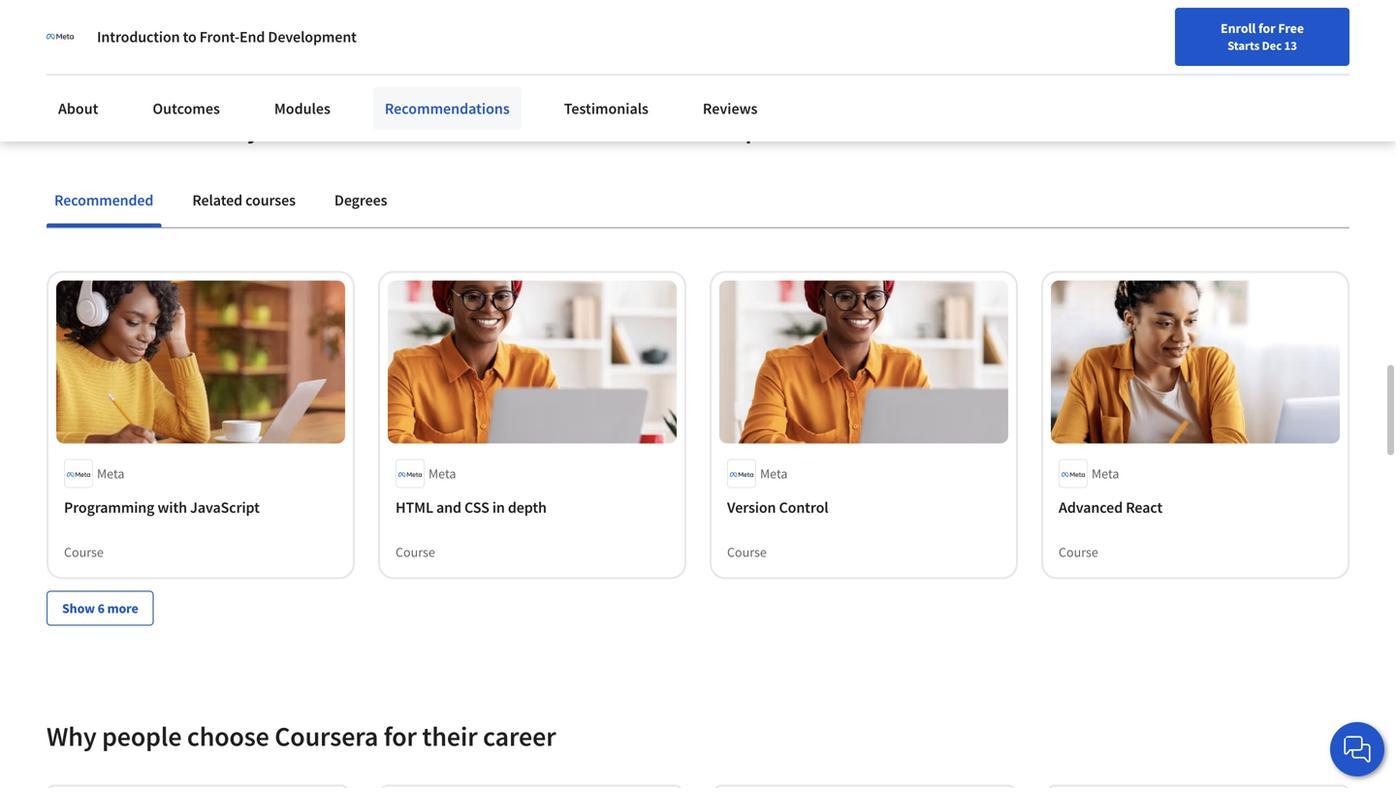 Task type: describe. For each thing, give the bounding box(es) containing it.
css
[[464, 498, 489, 517]]

their
[[422, 719, 478, 753]]

enroll
[[1221, 19, 1256, 37]]

introduction
[[97, 27, 180, 47]]

html and css in depth link
[[396, 496, 669, 519]]

reviews link
[[691, 87, 769, 130]]

modules link
[[263, 87, 342, 130]]

advanced react
[[1059, 498, 1163, 517]]

in inside collection element
[[492, 498, 505, 517]]

testimonials
[[564, 99, 649, 118]]

free
[[1278, 19, 1304, 37]]

related courses
[[192, 191, 296, 210]]

version control
[[727, 498, 828, 517]]

chat with us image
[[1342, 734, 1373, 765]]

1 horizontal spatial and
[[560, 112, 604, 146]]

control
[[779, 498, 828, 517]]

if
[[226, 112, 242, 146]]

meta for advanced
[[1092, 465, 1119, 482]]

reviews
[[703, 99, 758, 118]]

recommendations
[[385, 99, 510, 118]]

career
[[483, 719, 556, 753]]

meta for html
[[429, 465, 456, 482]]

outcomes
[[153, 99, 220, 118]]

why people choose coursera for their career
[[47, 719, 556, 753]]

programming with javascript
[[64, 498, 260, 517]]

6
[[98, 599, 105, 617]]

recommendation tabs tab list
[[47, 177, 1349, 228]]

why
[[47, 719, 97, 753]]

with
[[158, 498, 187, 517]]

recommended button
[[47, 177, 161, 224]]

collection element
[[35, 229, 1361, 657]]

show 6 more
[[62, 599, 138, 617]]

courses
[[245, 191, 296, 210]]

and inside collection element
[[436, 498, 461, 517]]

advanced react link
[[1059, 496, 1332, 519]]

0 vertical spatial development
[[268, 27, 357, 47]]

mobile
[[477, 112, 555, 146]]

show 6 more button
[[47, 591, 154, 626]]

introduction to front-end development
[[97, 27, 357, 47]]

related courses button
[[185, 177, 303, 224]]

show notifications image
[[1171, 24, 1194, 48]]

13
[[1284, 38, 1297, 53]]

degrees
[[334, 191, 387, 210]]

enroll for free starts dec 13
[[1221, 19, 1304, 53]]

for inside enroll for free starts dec 13
[[1258, 19, 1276, 37]]

advanced
[[1059, 498, 1123, 517]]

about link
[[47, 87, 110, 130]]

course for programming
[[64, 543, 104, 561]]



Task type: locate. For each thing, give the bounding box(es) containing it.
react
[[1126, 498, 1163, 517]]

course for html
[[396, 543, 435, 561]]

recommended
[[47, 112, 221, 146], [54, 191, 153, 210]]

you're
[[247, 112, 321, 146]]

1 horizontal spatial in
[[492, 498, 505, 517]]

0 horizontal spatial and
[[436, 498, 461, 517]]

starts
[[1227, 38, 1260, 53]]

course down version
[[727, 543, 767, 561]]

interested
[[326, 112, 444, 146]]

recommended if you're interested in mobile and web development
[[47, 112, 821, 146]]

4 course from the left
[[1059, 543, 1098, 561]]

version
[[727, 498, 776, 517]]

meta up programming
[[97, 465, 125, 482]]

in left mobile
[[449, 112, 471, 146]]

course
[[64, 543, 104, 561], [396, 543, 435, 561], [727, 543, 767, 561], [1059, 543, 1098, 561]]

and left css
[[436, 498, 461, 517]]

show
[[62, 599, 95, 617]]

front-
[[200, 27, 239, 47]]

web
[[610, 112, 660, 146]]

end
[[239, 27, 265, 47]]

menu item
[[1026, 19, 1150, 82]]

meta up html
[[429, 465, 456, 482]]

1 vertical spatial in
[[492, 498, 505, 517]]

course down programming
[[64, 543, 104, 561]]

development
[[268, 27, 357, 47], [665, 112, 821, 146]]

None search field
[[276, 12, 596, 51]]

meta for programming
[[97, 465, 125, 482]]

development right end
[[268, 27, 357, 47]]

1 vertical spatial development
[[665, 112, 821, 146]]

recommendations link
[[373, 87, 521, 130]]

in
[[449, 112, 471, 146], [492, 498, 505, 517]]

to
[[183, 27, 197, 47]]

programming with javascript link
[[64, 496, 337, 519]]

1 meta from the left
[[97, 465, 125, 482]]

meta up the version control
[[760, 465, 788, 482]]

0 vertical spatial for
[[1258, 19, 1276, 37]]

4 meta from the left
[[1092, 465, 1119, 482]]

related
[[192, 191, 242, 210]]

about
[[58, 99, 98, 118]]

1 course from the left
[[64, 543, 104, 561]]

0 vertical spatial and
[[560, 112, 604, 146]]

0 horizontal spatial for
[[384, 719, 417, 753]]

coursera
[[275, 719, 378, 753]]

javascript
[[190, 498, 260, 517]]

0 vertical spatial in
[[449, 112, 471, 146]]

1 vertical spatial for
[[384, 719, 417, 753]]

for left their
[[384, 719, 417, 753]]

1 horizontal spatial development
[[665, 112, 821, 146]]

programming
[[64, 498, 155, 517]]

and
[[560, 112, 604, 146], [436, 498, 461, 517]]

depth
[[508, 498, 547, 517]]

and left web
[[560, 112, 604, 146]]

degrees button
[[327, 177, 395, 224]]

html
[[396, 498, 433, 517]]

dec
[[1262, 38, 1282, 53]]

0 horizontal spatial in
[[449, 112, 471, 146]]

recommended up 'recommended' button
[[47, 112, 221, 146]]

1 vertical spatial recommended
[[54, 191, 153, 210]]

recommended inside 'recommended' button
[[54, 191, 153, 210]]

0 vertical spatial recommended
[[47, 112, 221, 146]]

recommended for recommended
[[54, 191, 153, 210]]

version control link
[[727, 496, 1000, 519]]

course down html
[[396, 543, 435, 561]]

recommended down about
[[54, 191, 153, 210]]

meta for version
[[760, 465, 788, 482]]

outcomes link
[[141, 87, 232, 130]]

meta up advanced react
[[1092, 465, 1119, 482]]

for up dec
[[1258, 19, 1276, 37]]

2 meta from the left
[[429, 465, 456, 482]]

course down advanced
[[1059, 543, 1098, 561]]

3 meta from the left
[[760, 465, 788, 482]]

development up recommendation tabs tab list
[[665, 112, 821, 146]]

1 vertical spatial and
[[436, 498, 461, 517]]

meta image
[[47, 23, 74, 50]]

recommended for recommended if you're interested in mobile and web development
[[47, 112, 221, 146]]

meta
[[97, 465, 125, 482], [429, 465, 456, 482], [760, 465, 788, 482], [1092, 465, 1119, 482]]

choose
[[187, 719, 269, 753]]

2 course from the left
[[396, 543, 435, 561]]

in right css
[[492, 498, 505, 517]]

testimonials link
[[552, 87, 660, 130]]

html and css in depth
[[396, 498, 547, 517]]

people
[[102, 719, 182, 753]]

more
[[107, 599, 138, 617]]

course for advanced
[[1059, 543, 1098, 561]]

coursera image
[[23, 16, 146, 47]]

course for version
[[727, 543, 767, 561]]

1 horizontal spatial for
[[1258, 19, 1276, 37]]

0 horizontal spatial development
[[268, 27, 357, 47]]

for
[[1258, 19, 1276, 37], [384, 719, 417, 753]]

modules
[[274, 99, 330, 118]]

3 course from the left
[[727, 543, 767, 561]]



Task type: vqa. For each thing, say whether or not it's contained in the screenshot.
2nd Course from the right
yes



